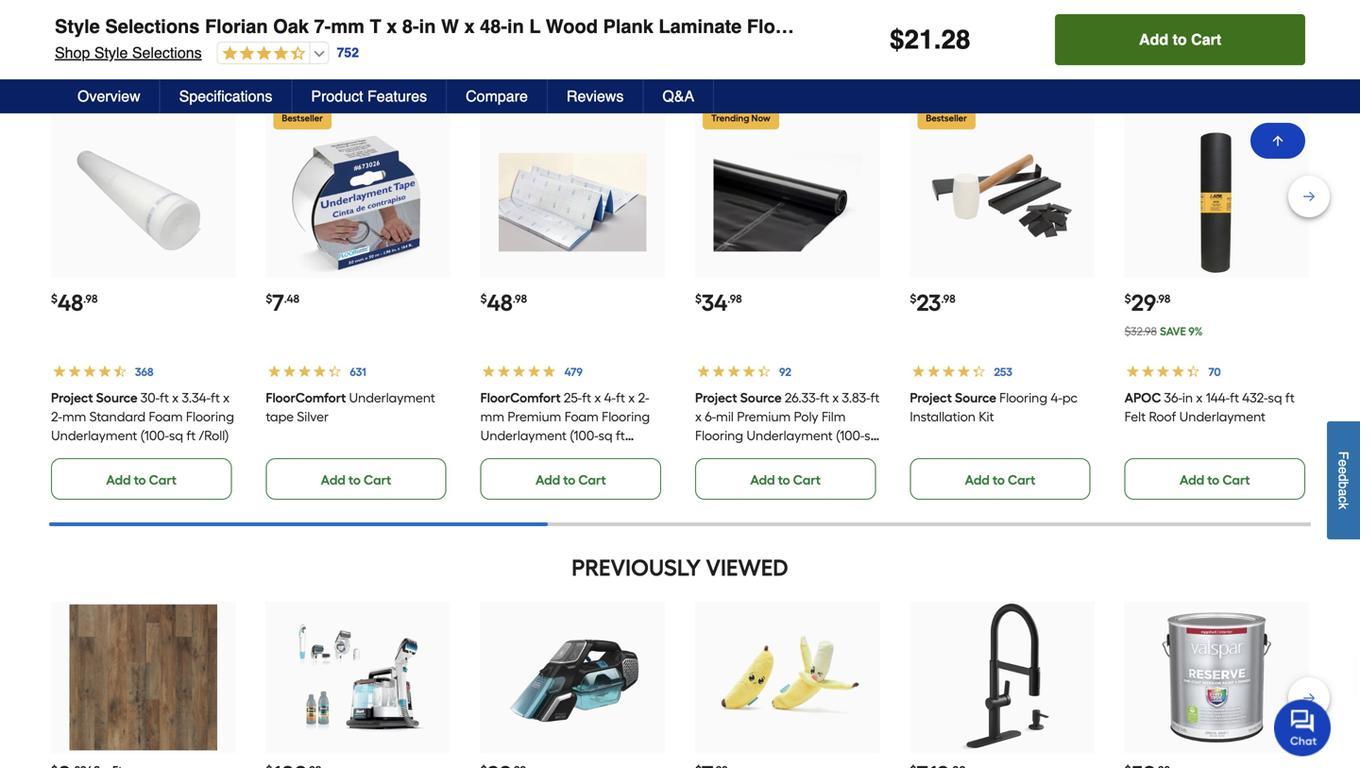 Task type: describe. For each thing, give the bounding box(es) containing it.
mil
[[716, 409, 734, 425]]

cart inside button
[[1191, 31, 1222, 48]]

.98 for flooring 4-pc installation kit
[[941, 292, 956, 306]]

oak
[[273, 16, 309, 37]]

to for 36-in x 144-ft 432-sq ft felt roof underlayment
[[1208, 472, 1220, 488]]

sq inside 36-in x 144-ft 432-sq ft felt roof underlayment
[[1268, 390, 1282, 406]]

to for underlayment tape silver
[[349, 472, 361, 488]]

1 horizontal spatial in
[[507, 16, 524, 37]]

$ 48 .98 for 25-ft x 4-ft x 2- mm premium foam flooring underlayment (100-sq ft /panel)
[[481, 289, 527, 317]]

wood
[[546, 16, 598, 37]]

installation
[[910, 409, 976, 425]]

d
[[1336, 474, 1351, 481]]

432-
[[1243, 390, 1268, 406]]

shark shark stain striker 2-in-1 spot cleaner px201 image
[[284, 604, 432, 751]]

laminate
[[659, 16, 742, 37]]

premium for 34
[[737, 409, 791, 425]]

25-ft x 4-ft x 2- mm premium foam flooring underlayment (100-sq ft /panel)
[[481, 390, 650, 463]]

kohler koi matte black single handle pull-down kitchen faucet with deck plate and soap dispenser included image
[[928, 604, 1076, 751]]

previously viewed
[[572, 554, 789, 582]]

viewed
[[706, 554, 789, 582]]

(roll)
[[716, 447, 745, 463]]

specifications
[[179, 87, 272, 105]]

$ for 25-ft x 4-ft x 2- mm premium foam flooring underlayment (100-sq ft /panel)
[[481, 292, 487, 306]]

flooring inside 26.33-ft x 3.83-ft x 6-mil premium poly film flooring underlayment (100-sq ft / (roll)
[[695, 428, 743, 444]]

4.4 stars image
[[218, 45, 306, 63]]

(23.91-
[[828, 16, 888, 37]]

overview
[[77, 87, 140, 105]]

underlayment tape silver
[[266, 390, 435, 425]]

add to cart for 25-ft x 4-ft x 2- mm premium foam flooring underlayment (100-sq ft /panel)
[[536, 472, 606, 488]]

f e e d b a c k
[[1336, 451, 1351, 509]]

4- inside flooring 4-pc installation kit
[[1051, 390, 1063, 406]]

standard
[[89, 409, 146, 425]]

7 list item
[[266, 100, 450, 500]]

.
[[934, 25, 941, 55]]

23
[[917, 289, 941, 317]]

add to cart for 26.33-ft x 3.83-ft x 6-mil premium poly film flooring underlayment (100-sq ft / (roll)
[[750, 472, 821, 488]]

25-
[[564, 390, 582, 406]]

sq inside 25-ft x 4-ft x 2- mm premium foam flooring underlayment (100-sq ft /panel)
[[599, 428, 613, 444]]

product features button
[[292, 79, 447, 113]]

$32.98 save 9%
[[1125, 325, 1203, 338]]

$ for flooring 4-pc installation kit
[[910, 292, 917, 306]]

compare
[[466, 87, 528, 105]]

regularly bought together heading
[[49, 40, 1311, 78]]

.98 inside $ 29 .98
[[1156, 292, 1171, 306]]

36-
[[1164, 390, 1183, 406]]

26.33-ft x 3.83-ft x 6-mil premium poly film flooring underlayment (100-sq ft / (roll)
[[695, 390, 880, 463]]

foam for 30-
[[149, 409, 183, 425]]

/panel)
[[481, 447, 523, 463]]

add to cart link for 26.33-
[[695, 458, 876, 500]]

b
[[1336, 481, 1351, 489]]

l
[[529, 16, 541, 37]]

0 vertical spatial style
[[55, 16, 100, 37]]

pc
[[1063, 390, 1078, 406]]

3.83-
[[842, 390, 871, 406]]

add to cart for underlayment tape silver
[[321, 472, 391, 488]]

poly
[[794, 409, 819, 425]]

(100- for standard
[[140, 428, 169, 444]]

.48
[[284, 292, 300, 306]]

f
[[1336, 451, 1351, 459]]

source for 48
[[96, 390, 138, 406]]

project source for 48
[[51, 390, 138, 406]]

add for 36-in x 144-ft 432-sq ft felt roof underlayment
[[1180, 472, 1205, 488]]

q&a button
[[644, 79, 714, 113]]

4- inside 25-ft x 4-ft x 2- mm premium foam flooring underlayment (100-sq ft /panel)
[[604, 390, 616, 406]]

project source 30-ft x 3.34-ft x 2-mm standard foam flooring underlayment (100-sq ft /roll) image
[[69, 129, 217, 276]]

add to cart link for flooring
[[910, 458, 1091, 500]]

add to cart inside button
[[1139, 31, 1222, 48]]

product
[[311, 87, 363, 105]]

to inside button
[[1173, 31, 1187, 48]]

1 horizontal spatial mm
[[331, 16, 365, 37]]

$ 34 .98
[[695, 289, 742, 317]]

$ for 30-ft x 3.34-ft x 2-mm standard foam flooring underlayment (100-sq ft /roll)
[[51, 292, 58, 306]]

1 e from the top
[[1336, 459, 1351, 467]]

underlayment inside 'underlayment tape silver'
[[349, 390, 435, 406]]

add for 25-ft x 4-ft x 2- mm premium foam flooring underlayment (100-sq ft /panel)
[[536, 472, 560, 488]]

add inside button
[[1139, 31, 1169, 48]]

felt
[[1125, 409, 1146, 425]]

ft)
[[915, 16, 934, 37]]

9%
[[1189, 325, 1203, 338]]

source for 34
[[740, 390, 782, 406]]

.98 for 25-ft x 4-ft x 2- mm premium foam flooring underlayment (100-sq ft /panel)
[[513, 292, 527, 306]]

752
[[337, 45, 359, 60]]

cart for 30-ft x 3.34-ft x 2-mm standard foam flooring underlayment (100-sq ft /roll)
[[149, 472, 177, 488]]

in inside 36-in x 144-ft 432-sq ft felt roof underlayment
[[1183, 390, 1193, 406]]

add for flooring 4-pc installation kit
[[965, 472, 990, 488]]

x inside 36-in x 144-ft 432-sq ft felt roof underlayment
[[1196, 390, 1203, 406]]

2- for 30-ft x 3.34-ft x 2-mm standard foam flooring underlayment (100-sq ft /roll)
[[51, 409, 62, 425]]

21
[[905, 25, 934, 55]]

$ for 26.33-ft x 3.83-ft x 6-mil premium poly film flooring underlayment (100-sq ft / (roll)
[[695, 292, 702, 306]]

34
[[702, 289, 728, 317]]

underlayment inside 30-ft x 3.34-ft x 2-mm standard foam flooring underlayment (100-sq ft /roll)
[[51, 428, 137, 444]]

arrow up image
[[1271, 133, 1286, 148]]

$ 7 .48
[[266, 289, 300, 317]]

t
[[370, 16, 381, 37]]

0 horizontal spatial in
[[419, 16, 436, 37]]

roof
[[1149, 409, 1176, 425]]

flooring 4-pc installation kit
[[910, 390, 1078, 425]]

project source for 23
[[910, 390, 997, 406]]

cart for underlayment tape silver
[[364, 472, 391, 488]]

26.33-
[[785, 390, 820, 406]]

f e e d b a c k button
[[1327, 421, 1360, 539]]

.98 for 26.33-ft x 3.83-ft x 6-mil premium poly film flooring underlayment (100-sq ft / (roll)
[[728, 292, 742, 306]]

k
[[1336, 503, 1351, 509]]

144-
[[1206, 390, 1230, 406]]

to for 30-ft x 3.34-ft x 2-mm standard foam flooring underlayment (100-sq ft /roll)
[[134, 472, 146, 488]]

$ 21 . 28
[[890, 25, 971, 55]]

(100- inside 26.33-ft x 3.83-ft x 6-mil premium poly film flooring underlayment (100-sq ft / (roll)
[[836, 428, 865, 444]]

add to cart for 36-in x 144-ft 432-sq ft felt roof underlayment
[[1180, 472, 1250, 488]]

/
[[708, 447, 713, 463]]

film
[[822, 409, 846, 425]]

mm for 25-ft x 4-ft x 2- mm premium foam flooring underlayment (100-sq ft /panel)
[[481, 409, 504, 425]]



Task type: vqa. For each thing, say whether or not it's contained in the screenshot.
Purchaser
no



Task type: locate. For each thing, give the bounding box(es) containing it.
underlayment inside 25-ft x 4-ft x 2- mm premium foam flooring underlayment (100-sq ft /panel)
[[481, 428, 567, 444]]

source up kit
[[955, 390, 997, 406]]

3 source from the left
[[955, 390, 997, 406]]

48-
[[480, 16, 507, 37]]

(100- down 30-
[[140, 428, 169, 444]]

foam down 25-
[[565, 409, 599, 425]]

kit
[[979, 409, 994, 425]]

2 e from the top
[[1336, 467, 1351, 474]]

source up standard
[[96, 390, 138, 406]]

add to cart button
[[1055, 14, 1306, 65]]

1 horizontal spatial floorcomfort
[[481, 390, 561, 406]]

project for 34
[[695, 390, 737, 406]]

shop
[[55, 44, 90, 61]]

1 48 from the left
[[58, 289, 83, 317]]

source left 26.33-
[[740, 390, 782, 406]]

cart for flooring 4-pc installation kit
[[1008, 472, 1036, 488]]

2 floorcomfort from the left
[[481, 390, 561, 406]]

1 (100- from the left
[[140, 428, 169, 444]]

add to cart link down 'underlayment tape silver'
[[266, 458, 447, 500]]

6 add to cart link from the left
[[1125, 458, 1306, 500]]

$ inside $ 23 .98
[[910, 292, 917, 306]]

add to cart link down 30-ft x 3.34-ft x 2-mm standard foam flooring underlayment (100-sq ft /roll)
[[51, 458, 232, 500]]

1 horizontal spatial premium
[[737, 409, 791, 425]]

in
[[419, 16, 436, 37], [507, 16, 524, 37], [1183, 390, 1193, 406]]

foam down 30-
[[149, 409, 183, 425]]

cart for 25-ft x 4-ft x 2- mm premium foam flooring underlayment (100-sq ft /panel)
[[578, 472, 606, 488]]

1 horizontal spatial 2-
[[638, 390, 649, 406]]

project source up standard
[[51, 390, 138, 406]]

add to cart link down kit
[[910, 458, 1091, 500]]

specifications button
[[160, 79, 292, 113]]

to for 25-ft x 4-ft x 2- mm premium foam flooring underlayment (100-sq ft /panel)
[[563, 472, 576, 488]]

.98 inside "$ 34 .98"
[[728, 292, 742, 306]]

1 project from the left
[[51, 390, 93, 406]]

e
[[1336, 459, 1351, 467], [1336, 467, 1351, 474]]

flooring left the 6-
[[602, 409, 650, 425]]

to for 26.33-ft x 3.83-ft x 6-mil premium poly film flooring underlayment (100-sq ft / (roll)
[[778, 472, 790, 488]]

features
[[367, 87, 427, 105]]

$ 29 .98
[[1125, 289, 1171, 317]]

0 horizontal spatial floorcomfort
[[266, 390, 346, 406]]

0 vertical spatial selections
[[105, 16, 200, 37]]

1 floorcomfort from the left
[[266, 390, 346, 406]]

previously viewed heading
[[49, 549, 1311, 587]]

$ 23 .98
[[910, 289, 956, 317]]

2- for 25-ft x 4-ft x 2- mm premium foam flooring underlayment (100-sq ft /panel)
[[638, 390, 649, 406]]

flooring left "pc"
[[1000, 390, 1048, 406]]

mm
[[331, 16, 365, 37], [62, 409, 86, 425], [481, 409, 504, 425]]

source
[[96, 390, 138, 406], [740, 390, 782, 406], [955, 390, 997, 406]]

$ inside $ 7 .48
[[266, 292, 272, 306]]

previously
[[572, 554, 701, 582]]

0 horizontal spatial premium
[[508, 409, 561, 425]]

in left 144- in the right bottom of the page
[[1183, 390, 1193, 406]]

2 horizontal spatial source
[[955, 390, 997, 406]]

source for 23
[[955, 390, 997, 406]]

floorcomfort for 48
[[481, 390, 561, 406]]

flooring left (23.91-
[[747, 16, 823, 37]]

1 horizontal spatial 48
[[487, 289, 513, 317]]

project inside 34 list item
[[695, 390, 737, 406]]

apoc 36-in x 144-ft 432-sq ft felt roof underlayment image
[[1143, 129, 1291, 276]]

project up standard
[[51, 390, 93, 406]]

c
[[1336, 496, 1351, 503]]

0 horizontal spatial $ 48 .98
[[51, 289, 98, 317]]

30-ft x 3.34-ft x 2-mm standard foam flooring underlayment (100-sq ft /roll)
[[51, 390, 234, 444]]

cart
[[1191, 31, 1222, 48], [149, 472, 177, 488], [364, 472, 391, 488], [578, 472, 606, 488], [793, 472, 821, 488], [1008, 472, 1036, 488], [1223, 472, 1250, 488]]

30-
[[141, 390, 160, 406]]

2-
[[638, 390, 649, 406], [51, 409, 62, 425]]

2 horizontal spatial (100-
[[836, 428, 865, 444]]

$ inside "$ 34 .98"
[[695, 292, 702, 306]]

(100- for premium
[[570, 428, 599, 444]]

2 premium from the left
[[737, 409, 791, 425]]

project source inside 23 list item
[[910, 390, 997, 406]]

shop style selections
[[55, 44, 202, 61]]

$ inside $ 29 .98
[[1125, 292, 1131, 306]]

cart for 26.33-ft x 3.83-ft x 6-mil premium poly film flooring underlayment (100-sq ft / (roll)
[[793, 472, 821, 488]]

2 foam from the left
[[565, 409, 599, 425]]

add to cart link for 30-
[[51, 458, 232, 500]]

3.34-
[[182, 390, 211, 406]]

add to cart link inside 7 list item
[[266, 458, 447, 500]]

in left the w
[[419, 16, 436, 37]]

foam inside 25-ft x 4-ft x 2- mm premium foam flooring underlayment (100-sq ft /panel)
[[565, 409, 599, 425]]

7-
[[314, 16, 331, 37]]

project for 48
[[51, 390, 93, 406]]

to inside 23 list item
[[993, 472, 1005, 488]]

2 horizontal spatial project
[[910, 390, 952, 406]]

flooring inside flooring 4-pc installation kit
[[1000, 390, 1048, 406]]

sq inside 26.33-ft x 3.83-ft x 6-mil premium poly film flooring underlayment (100-sq ft / (roll)
[[865, 428, 879, 444]]

1 vertical spatial 2-
[[51, 409, 62, 425]]

project for 23
[[910, 390, 952, 406]]

style selections florian oak 7-mm t x 8-in w x 48-in l wood plank laminate flooring (23.91-sq ft)
[[55, 16, 934, 37]]

$ 48 .98 for 30-ft x 3.34-ft x 2-mm standard foam flooring underlayment (100-sq ft /roll)
[[51, 289, 98, 317]]

underlayment inside 36-in x 144-ft 432-sq ft felt roof underlayment
[[1180, 409, 1266, 425]]

$32.98
[[1125, 325, 1157, 338]]

project up installation
[[910, 390, 952, 406]]

q&a
[[663, 87, 695, 105]]

add to cart link down 36-in x 144-ft 432-sq ft felt roof underlayment
[[1125, 458, 1306, 500]]

add inside 23 list item
[[965, 472, 990, 488]]

add to cart link inside 34 list item
[[695, 458, 876, 500]]

floorcomfort 25-ft x 4-ft x 2-mm premium foam flooring underlayment (100-sq ft /panel) image
[[499, 129, 647, 276]]

floorcomfort underlayment tape silver image
[[284, 129, 432, 276]]

3 project from the left
[[910, 390, 952, 406]]

source inside 34 list item
[[740, 390, 782, 406]]

silver
[[297, 409, 329, 425]]

save
[[1160, 325, 1186, 338]]

add to cart link for 25-
[[481, 458, 661, 500]]

.98 for 30-ft x 3.34-ft x 2-mm standard foam flooring underlayment (100-sq ft /roll)
[[83, 292, 98, 306]]

add for 30-ft x 3.34-ft x 2-mm standard foam flooring underlayment (100-sq ft /roll)
[[106, 472, 131, 488]]

$ for underlayment tape silver
[[266, 292, 272, 306]]

underlayment
[[349, 390, 435, 406], [1180, 409, 1266, 425], [51, 428, 137, 444], [481, 428, 567, 444], [747, 428, 833, 444]]

(100-
[[140, 428, 169, 444], [570, 428, 599, 444], [836, 428, 865, 444]]

1 $ 48 .98 from the left
[[51, 289, 98, 317]]

1 horizontal spatial project source
[[695, 390, 782, 406]]

cart inside 34 list item
[[793, 472, 821, 488]]

1 .98 from the left
[[83, 292, 98, 306]]

mm inside 25-ft x 4-ft x 2- mm premium foam flooring underlayment (100-sq ft /panel)
[[481, 409, 504, 425]]

5 .98 from the left
[[1156, 292, 1171, 306]]

1 project source from the left
[[51, 390, 138, 406]]

add to cart link for underlayment
[[266, 458, 447, 500]]

reviews
[[567, 87, 624, 105]]

add to cart link down poly
[[695, 458, 876, 500]]

3 add to cart link from the left
[[481, 458, 661, 500]]

1 foam from the left
[[149, 409, 183, 425]]

add to cart link down 25-
[[481, 458, 661, 500]]

black+decker spillbuster cordless spill + spot carpet cleaner image
[[499, 604, 647, 751]]

48 for 25-ft x 4-ft x 2- mm premium foam flooring underlayment (100-sq ft /panel)
[[487, 289, 513, 317]]

/roll)
[[199, 428, 229, 444]]

1 48 list item from the left
[[51, 100, 236, 500]]

0 horizontal spatial mm
[[62, 409, 86, 425]]

48 for 30-ft x 3.34-ft x 2-mm standard foam flooring underlayment (100-sq ft /roll)
[[58, 289, 83, 317]]

add to cart link
[[51, 458, 232, 500], [266, 458, 447, 500], [481, 458, 661, 500], [695, 458, 876, 500], [910, 458, 1091, 500], [1125, 458, 1306, 500]]

apoc
[[1125, 390, 1161, 406]]

project source inside 48 list item
[[51, 390, 138, 406]]

cart for 36-in x 144-ft 432-sq ft felt roof underlayment
[[1223, 472, 1250, 488]]

(100- inside 30-ft x 3.34-ft x 2-mm standard foam flooring underlayment (100-sq ft /roll)
[[140, 428, 169, 444]]

a
[[1336, 489, 1351, 496]]

cart inside 23 list item
[[1008, 472, 1036, 488]]

tape
[[266, 409, 294, 425]]

compare button
[[447, 79, 548, 113]]

add to cart inside 7 list item
[[321, 472, 391, 488]]

premium
[[508, 409, 561, 425], [737, 409, 791, 425]]

flooring up /roll)
[[186, 409, 234, 425]]

ft
[[160, 390, 169, 406], [211, 390, 220, 406], [582, 390, 591, 406], [616, 390, 625, 406], [820, 390, 829, 406], [871, 390, 880, 406], [1230, 390, 1239, 406], [1286, 390, 1295, 406], [186, 428, 196, 444], [616, 428, 625, 444], [695, 447, 705, 463]]

cart inside 29 list item
[[1223, 472, 1250, 488]]

e up b
[[1336, 467, 1351, 474]]

2 horizontal spatial mm
[[481, 409, 504, 425]]

style up shop
[[55, 16, 100, 37]]

underlayment inside 26.33-ft x 3.83-ft x 6-mil premium poly film flooring underlayment (100-sq ft / (roll)
[[747, 428, 833, 444]]

project
[[51, 390, 93, 406], [695, 390, 737, 406], [910, 390, 952, 406]]

w
[[441, 16, 459, 37]]

1 4- from the left
[[604, 390, 616, 406]]

4- left apoc
[[1051, 390, 1063, 406]]

2 horizontal spatial in
[[1183, 390, 1193, 406]]

floorcomfort inside 7 list item
[[266, 390, 346, 406]]

mm left standard
[[62, 409, 86, 425]]

foam for 25-
[[565, 409, 599, 425]]

4-
[[604, 390, 616, 406], [1051, 390, 1063, 406]]

2- right 25-
[[638, 390, 649, 406]]

2 .98 from the left
[[513, 292, 527, 306]]

flooring
[[747, 16, 823, 37], [1000, 390, 1048, 406], [186, 409, 234, 425], [602, 409, 650, 425], [695, 428, 743, 444]]

1 horizontal spatial project
[[695, 390, 737, 406]]

premium right mil
[[737, 409, 791, 425]]

2- inside 25-ft x 4-ft x 2- mm premium foam flooring underlayment (100-sq ft /panel)
[[638, 390, 649, 406]]

selections
[[105, 16, 200, 37], [132, 44, 202, 61]]

36-in x 144-ft 432-sq ft felt roof underlayment
[[1125, 390, 1295, 425]]

add to cart link inside 23 list item
[[910, 458, 1091, 500]]

7
[[272, 289, 284, 317]]

0 horizontal spatial 48 list item
[[51, 100, 236, 500]]

1 vertical spatial style
[[94, 44, 128, 61]]

floorcomfort up silver
[[266, 390, 346, 406]]

add
[[1139, 31, 1169, 48], [106, 472, 131, 488], [321, 472, 346, 488], [536, 472, 560, 488], [750, 472, 775, 488], [965, 472, 990, 488], [1180, 472, 1205, 488]]

bark yellow plush dog toy squeaker crazy crinkle 2 part toy bpa-free image
[[714, 604, 861, 751]]

add to cart link inside 29 list item
[[1125, 458, 1306, 500]]

premium up "/panel)"
[[508, 409, 561, 425]]

project source up installation
[[910, 390, 997, 406]]

add for 26.33-ft x 3.83-ft x 6-mil premium poly film flooring underlayment (100-sq ft / (roll)
[[750, 472, 775, 488]]

2- left standard
[[51, 409, 62, 425]]

to inside 29 list item
[[1208, 472, 1220, 488]]

add to cart inside 34 list item
[[750, 472, 821, 488]]

selections up shop style selections
[[105, 16, 200, 37]]

0 horizontal spatial 4-
[[604, 390, 616, 406]]

add for underlayment tape silver
[[321, 472, 346, 488]]

flooring inside 25-ft x 4-ft x 2- mm premium foam flooring underlayment (100-sq ft /panel)
[[602, 409, 650, 425]]

flooring inside 30-ft x 3.34-ft x 2-mm standard foam flooring underlayment (100-sq ft /roll)
[[186, 409, 234, 425]]

premium inside 26.33-ft x 3.83-ft x 6-mil premium poly film flooring underlayment (100-sq ft / (roll)
[[737, 409, 791, 425]]

to inside 7 list item
[[349, 472, 361, 488]]

2 48 from the left
[[487, 289, 513, 317]]

1 horizontal spatial 48 list item
[[481, 100, 665, 500]]

1 horizontal spatial 4-
[[1051, 390, 1063, 406]]

0 horizontal spatial project
[[51, 390, 93, 406]]

x
[[387, 16, 397, 37], [464, 16, 475, 37], [172, 390, 179, 406], [223, 390, 230, 406], [595, 390, 601, 406], [628, 390, 635, 406], [832, 390, 839, 406], [1196, 390, 1203, 406], [695, 409, 702, 425]]

project source inside 34 list item
[[695, 390, 782, 406]]

style
[[55, 16, 100, 37], [94, 44, 128, 61]]

4 add to cart link from the left
[[695, 458, 876, 500]]

0 horizontal spatial project source
[[51, 390, 138, 406]]

2 (100- from the left
[[570, 428, 599, 444]]

48 list item
[[51, 100, 236, 500], [481, 100, 665, 500]]

in left l
[[507, 16, 524, 37]]

2 4- from the left
[[1051, 390, 1063, 406]]

mm up 752 on the top left of the page
[[331, 16, 365, 37]]

floorcomfort for 7
[[266, 390, 346, 406]]

(100- down 25-
[[570, 428, 599, 444]]

project source for 34
[[695, 390, 782, 406]]

5 add to cart link from the left
[[910, 458, 1091, 500]]

1 premium from the left
[[508, 409, 561, 425]]

overview button
[[59, 79, 160, 113]]

1 source from the left
[[96, 390, 138, 406]]

8-
[[402, 16, 419, 37]]

project inside 23 list item
[[910, 390, 952, 406]]

29
[[1131, 289, 1156, 317]]

2 project source from the left
[[695, 390, 782, 406]]

floorcomfort inside 48 list item
[[481, 390, 561, 406]]

style right shop
[[94, 44, 128, 61]]

source inside 23 list item
[[955, 390, 997, 406]]

premium for 48
[[508, 409, 561, 425]]

selections up the overview button
[[132, 44, 202, 61]]

(100- down the film
[[836, 428, 865, 444]]

3 (100- from the left
[[836, 428, 865, 444]]

2 48 list item from the left
[[481, 100, 665, 500]]

6-
[[705, 409, 716, 425]]

3 project source from the left
[[910, 390, 997, 406]]

4 .98 from the left
[[941, 292, 956, 306]]

$ 48 .98
[[51, 289, 98, 317], [481, 289, 527, 317]]

add inside 7 list item
[[321, 472, 346, 488]]

add to cart for 30-ft x 3.34-ft x 2-mm standard foam flooring underlayment (100-sq ft /roll)
[[106, 472, 177, 488]]

add inside 34 list item
[[750, 472, 775, 488]]

1 horizontal spatial foam
[[565, 409, 599, 425]]

cart inside 7 list item
[[364, 472, 391, 488]]

1 vertical spatial selections
[[132, 44, 202, 61]]

0 horizontal spatial 2-
[[51, 409, 62, 425]]

flooring down mil
[[695, 428, 743, 444]]

2 source from the left
[[740, 390, 782, 406]]

project source 26.33-ft x 3.83-ft x 6-mil premium poly film flooring underlayment (100-sq ft / (roll) image
[[714, 129, 861, 276]]

1 add to cart link from the left
[[51, 458, 232, 500]]

to for flooring 4-pc installation kit
[[993, 472, 1005, 488]]

style selections florian oak 7-mm t x 8-in w x 48-in l wood plank laminate flooring (23.91-sq ft) image
[[69, 604, 217, 751]]

floorcomfort left 25-
[[481, 390, 561, 406]]

to inside 34 list item
[[778, 472, 790, 488]]

(100- inside 25-ft x 4-ft x 2- mm premium foam flooring underlayment (100-sq ft /panel)
[[570, 428, 599, 444]]

reviews button
[[548, 79, 644, 113]]

e up d
[[1336, 459, 1351, 467]]

project source flooring 4-pc installation kit image
[[928, 129, 1076, 276]]

1 horizontal spatial source
[[740, 390, 782, 406]]

34 list item
[[695, 100, 880, 500]]

sq inside 30-ft x 3.34-ft x 2-mm standard foam flooring underlayment (100-sq ft /roll)
[[169, 428, 183, 444]]

23 list item
[[910, 100, 1095, 500]]

.98
[[83, 292, 98, 306], [513, 292, 527, 306], [728, 292, 742, 306], [941, 292, 956, 306], [1156, 292, 1171, 306]]

project up the 6-
[[695, 390, 737, 406]]

3 .98 from the left
[[728, 292, 742, 306]]

valspar reserve eggshell base tintable latex interior paint + primer (1-gallon) image
[[1143, 604, 1291, 751]]

.98 inside $ 23 .98
[[941, 292, 956, 306]]

0 horizontal spatial source
[[96, 390, 138, 406]]

add to cart
[[1139, 31, 1222, 48], [106, 472, 177, 488], [321, 472, 391, 488], [536, 472, 606, 488], [750, 472, 821, 488], [965, 472, 1036, 488], [1180, 472, 1250, 488]]

project source up mil
[[695, 390, 782, 406]]

4- right 25-
[[604, 390, 616, 406]]

0 horizontal spatial 48
[[58, 289, 83, 317]]

mm up "/panel)"
[[481, 409, 504, 425]]

floorcomfort
[[266, 390, 346, 406], [481, 390, 561, 406]]

0 horizontal spatial (100-
[[140, 428, 169, 444]]

1 horizontal spatial (100-
[[570, 428, 599, 444]]

add to cart for flooring 4-pc installation kit
[[965, 472, 1036, 488]]

premium inside 25-ft x 4-ft x 2- mm premium foam flooring underlayment (100-sq ft /panel)
[[508, 409, 561, 425]]

1 horizontal spatial $ 48 .98
[[481, 289, 527, 317]]

add to cart link for 36-
[[1125, 458, 1306, 500]]

29 list item
[[1125, 100, 1309, 500]]

mm for 30-ft x 3.34-ft x 2-mm standard foam flooring underlayment (100-sq ft /roll)
[[62, 409, 86, 425]]

2 $ 48 .98 from the left
[[481, 289, 527, 317]]

florian
[[205, 16, 268, 37]]

28
[[941, 25, 971, 55]]

2- inside 30-ft x 3.34-ft x 2-mm standard foam flooring underlayment (100-sq ft /roll)
[[51, 409, 62, 425]]

product features
[[311, 87, 427, 105]]

add to cart inside 29 list item
[[1180, 472, 1250, 488]]

foam inside 30-ft x 3.34-ft x 2-mm standard foam flooring underlayment (100-sq ft /roll)
[[149, 409, 183, 425]]

0 vertical spatial 2-
[[638, 390, 649, 406]]

plank
[[603, 16, 654, 37]]

project inside 48 list item
[[51, 390, 93, 406]]

0 horizontal spatial foam
[[149, 409, 183, 425]]

source inside 48 list item
[[96, 390, 138, 406]]

add to cart inside 23 list item
[[965, 472, 1036, 488]]

2 add to cart link from the left
[[266, 458, 447, 500]]

add inside 29 list item
[[1180, 472, 1205, 488]]

2 horizontal spatial project source
[[910, 390, 997, 406]]

mm inside 30-ft x 3.34-ft x 2-mm standard foam flooring underlayment (100-sq ft /roll)
[[62, 409, 86, 425]]

chat invite button image
[[1274, 699, 1332, 756]]

2 project from the left
[[695, 390, 737, 406]]



